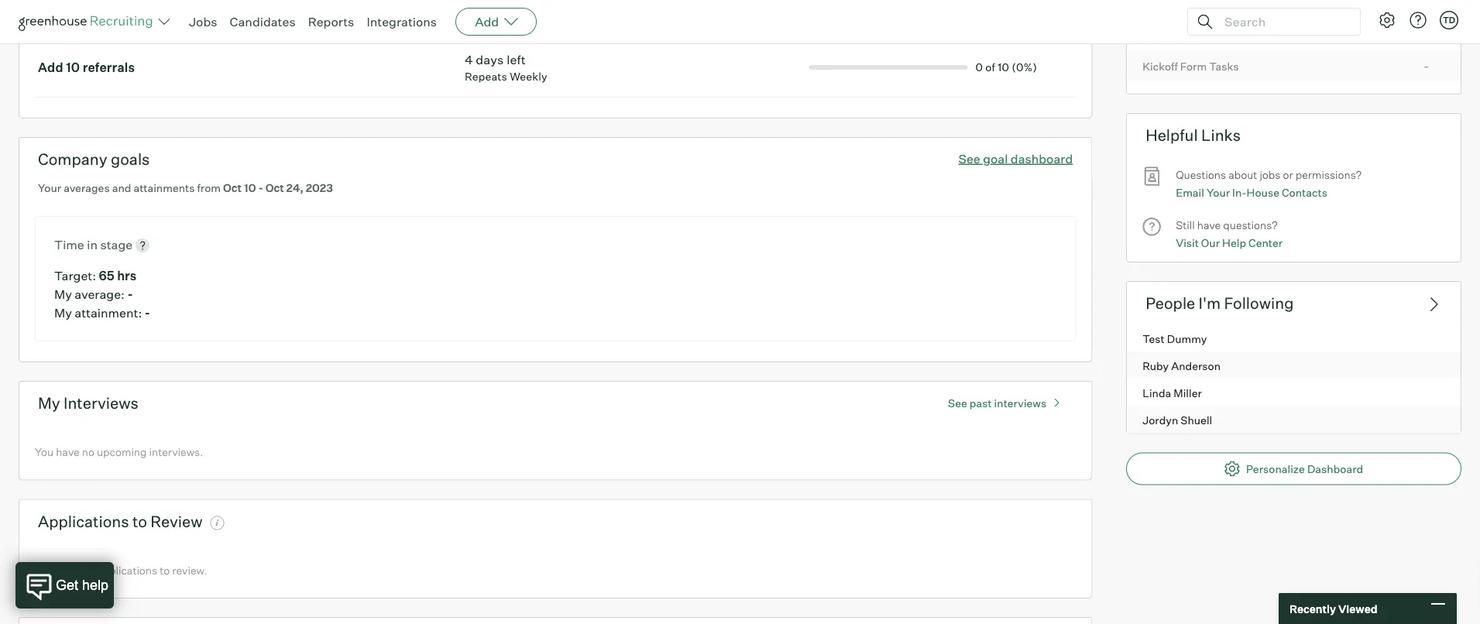 Task type: locate. For each thing, give the bounding box(es) containing it.
personalize dashboard link
[[1126, 453, 1461, 485]]

oct
[[223, 181, 242, 195], [265, 181, 284, 195]]

10
[[66, 60, 80, 75], [998, 61, 1009, 74], [244, 181, 256, 195]]

dashboard
[[1011, 151, 1073, 166]]

0 vertical spatial repeats
[[465, 10, 507, 24]]

add left referrals
[[38, 60, 63, 75]]

0 vertical spatial my
[[54, 287, 72, 302]]

2 no from the top
[[82, 564, 94, 577]]

interviews
[[63, 394, 139, 413]]

tasks
[[1209, 59, 1239, 73]]

add left 1
[[38, 0, 63, 16]]

target:
[[54, 268, 96, 284]]

repeats up days
[[465, 10, 507, 24]]

0 vertical spatial you
[[35, 445, 54, 459]]

visit
[[1176, 236, 1199, 249]]

my interviews
[[38, 394, 139, 413]]

repeats
[[465, 10, 507, 24], [465, 70, 507, 83]]

linda miller link
[[1127, 379, 1461, 406]]

- link
[[1127, 20, 1461, 50]]

see goal dashboard link
[[958, 151, 1073, 166]]

no left "applications"
[[82, 564, 94, 577]]

company goals
[[38, 150, 150, 169]]

1 horizontal spatial 10
[[244, 181, 256, 195]]

1 vertical spatial you
[[35, 564, 54, 577]]

to left review.
[[160, 564, 170, 577]]

4 days left repeats weekly
[[465, 52, 547, 83]]

1 repeats from the top
[[465, 10, 507, 24]]

personalize
[[1246, 462, 1305, 476]]

0 vertical spatial have
[[1197, 218, 1221, 232]]

oct left 24,
[[265, 181, 284, 195]]

1
[[66, 0, 71, 16]]

shuell
[[1181, 414, 1212, 427]]

see for company goals
[[958, 151, 980, 166]]

candidates link
[[230, 14, 296, 29]]

0 vertical spatial no
[[82, 445, 94, 459]]

my
[[54, 287, 72, 302], [54, 305, 72, 321], [38, 394, 60, 413]]

past
[[970, 396, 992, 410]]

interviews
[[994, 396, 1047, 410]]

reports link
[[308, 14, 354, 29]]

you down applications
[[35, 564, 54, 577]]

no for upcoming
[[82, 445, 94, 459]]

target: 65 hrs my average: - my attainment: -
[[54, 268, 150, 321]]

0 vertical spatial see
[[958, 151, 980, 166]]

your left in-
[[1207, 186, 1230, 199]]

oct right from
[[223, 181, 242, 195]]

still have questions? visit our help center
[[1176, 218, 1283, 249]]

linda miller
[[1142, 386, 1202, 400]]

contacts
[[1282, 186, 1327, 199]]

2 vertical spatial have
[[56, 564, 79, 577]]

you down my interviews
[[35, 445, 54, 459]]

add for add 10 referrals
[[38, 60, 63, 75]]

no left upcoming
[[82, 445, 94, 459]]

recently
[[1289, 602, 1336, 616]]

10 left referrals
[[66, 60, 80, 75]]

2 you from the top
[[35, 564, 54, 577]]

your down company
[[38, 181, 61, 195]]

about
[[1228, 168, 1257, 182]]

email your in-house contacts link
[[1176, 184, 1327, 201]]

10 right from
[[244, 181, 256, 195]]

kickoff
[[1142, 59, 1178, 73]]

1 vertical spatial see
[[948, 396, 967, 410]]

0 vertical spatial to
[[132, 512, 147, 531]]

add 10 referrals
[[38, 60, 135, 75]]

1 vertical spatial to
[[160, 564, 170, 577]]

your
[[38, 181, 61, 195], [1207, 186, 1230, 199]]

goal
[[983, 151, 1008, 166]]

hrs
[[117, 268, 137, 284]]

0 horizontal spatial oct
[[223, 181, 242, 195]]

personalize dashboard
[[1246, 462, 1363, 476]]

add inside popup button
[[475, 14, 499, 29]]

1 horizontal spatial your
[[1207, 186, 1230, 199]]

see left past
[[948, 396, 967, 410]]

2023
[[306, 181, 333, 195]]

people i'm following
[[1146, 293, 1294, 313]]

greenhouse recruiting image
[[19, 12, 158, 31]]

see left goal
[[958, 151, 980, 166]]

1 vertical spatial have
[[56, 445, 79, 459]]

add 1 prospect
[[38, 0, 129, 16]]

to left review
[[132, 512, 147, 531]]

1 you from the top
[[35, 445, 54, 459]]

no
[[82, 445, 94, 459], [82, 564, 94, 577]]

1 horizontal spatial oct
[[265, 181, 284, 195]]

to
[[132, 512, 147, 531], [160, 564, 170, 577]]

1 vertical spatial no
[[82, 564, 94, 577]]

have
[[1197, 218, 1221, 232], [56, 445, 79, 459], [56, 564, 79, 577]]

no for applications
[[82, 564, 94, 577]]

questions about jobs or permissions? email your in-house contacts
[[1176, 168, 1362, 199]]

of
[[985, 61, 995, 74]]

add up days
[[475, 14, 499, 29]]

prospect
[[74, 0, 129, 16]]

add
[[38, 0, 63, 16], [475, 14, 499, 29], [38, 60, 63, 75]]

upcoming
[[97, 445, 147, 459]]

jordyn
[[1142, 414, 1178, 427]]

have for applications
[[56, 564, 79, 577]]

td button
[[1437, 8, 1461, 33]]

your averages and attainments from oct 10 - oct 24, 2023
[[38, 181, 333, 195]]

repeats down days
[[465, 70, 507, 83]]

or
[[1283, 168, 1293, 182]]

10 right "of" on the right top
[[998, 61, 1009, 74]]

reports
[[308, 14, 354, 29]]

stage
[[100, 237, 133, 253]]

0 horizontal spatial 10
[[66, 60, 80, 75]]

applications
[[38, 512, 129, 531]]

have inside still have questions? visit our help center
[[1197, 218, 1221, 232]]

progress bar
[[810, 65, 968, 70]]

your inside questions about jobs or permissions? email your in-house contacts
[[1207, 186, 1230, 199]]

td button
[[1440, 11, 1458, 29]]

recently viewed
[[1289, 602, 1377, 616]]

links
[[1201, 126, 1241, 145]]

have down my interviews
[[56, 445, 79, 459]]

permissions?
[[1295, 168, 1362, 182]]

-
[[1424, 27, 1429, 42], [1424, 58, 1429, 73], [258, 181, 263, 195], [127, 287, 133, 302], [145, 305, 150, 321]]

have up our
[[1197, 218, 1221, 232]]

review.
[[172, 564, 207, 577]]

i'm
[[1199, 293, 1221, 313]]

2 repeats from the top
[[465, 70, 507, 83]]

1 vertical spatial repeats
[[465, 70, 507, 83]]

add for add
[[475, 14, 499, 29]]

jobs
[[189, 14, 217, 29]]

see
[[958, 151, 980, 166], [948, 396, 967, 410]]

have down applications
[[56, 564, 79, 577]]

1 no from the top
[[82, 445, 94, 459]]

0 horizontal spatial to
[[132, 512, 147, 531]]

visit our help center link
[[1176, 234, 1283, 252]]



Task type: describe. For each thing, give the bounding box(es) containing it.
test dummy
[[1142, 332, 1207, 345]]

integrations link
[[367, 14, 437, 29]]

help
[[1222, 236, 1246, 249]]

helpful links
[[1146, 126, 1241, 145]]

our
[[1201, 236, 1220, 249]]

linda
[[1142, 386, 1171, 400]]

candidates
[[230, 14, 296, 29]]

center
[[1248, 236, 1283, 249]]

kickoff form tasks
[[1142, 59, 1239, 73]]

attainment:
[[75, 305, 142, 321]]

integrations
[[367, 14, 437, 29]]

referrals
[[83, 60, 135, 75]]

anderson
[[1171, 359, 1221, 373]]

24,
[[286, 181, 303, 195]]

interviews.
[[149, 445, 203, 459]]

and
[[112, 181, 131, 195]]

have for upcoming
[[56, 445, 79, 459]]

applications
[[97, 564, 157, 577]]

see past interviews
[[948, 396, 1047, 410]]

jordyn shuell link
[[1127, 406, 1461, 433]]

see for my interviews
[[948, 396, 967, 410]]

jordyn shuell
[[1142, 414, 1212, 427]]

add for add 1 prospect
[[38, 0, 63, 16]]

configure image
[[1378, 11, 1396, 29]]

questions
[[1176, 168, 1226, 182]]

2 horizontal spatial 10
[[998, 61, 1009, 74]]

jobs link
[[189, 14, 217, 29]]

you for you have no upcoming interviews.
[[35, 445, 54, 459]]

house
[[1247, 186, 1279, 199]]

(0%)
[[1012, 61, 1037, 74]]

from
[[197, 181, 221, 195]]

repeats inside 4 days left repeats weekly
[[465, 70, 507, 83]]

1 oct from the left
[[223, 181, 242, 195]]

repeats monthly
[[465, 10, 552, 24]]

4
[[465, 52, 473, 68]]

see goal dashboard
[[958, 151, 1073, 166]]

in
[[87, 237, 98, 253]]

dummy
[[1167, 332, 1207, 345]]

people
[[1146, 293, 1195, 313]]

see past interviews link
[[940, 390, 1073, 410]]

in-
[[1232, 186, 1247, 199]]

averages
[[64, 181, 110, 195]]

applications to review
[[38, 512, 203, 531]]

weekly
[[510, 70, 547, 83]]

form
[[1180, 59, 1207, 73]]

company
[[38, 150, 107, 169]]

65
[[99, 268, 114, 284]]

test
[[1142, 332, 1165, 345]]

viewed
[[1338, 602, 1377, 616]]

have for visit
[[1197, 218, 1221, 232]]

ruby
[[1142, 359, 1169, 373]]

you for you have no applications to review.
[[35, 564, 54, 577]]

1 horizontal spatial to
[[160, 564, 170, 577]]

goals
[[111, 150, 150, 169]]

you have no applications to review.
[[35, 564, 207, 577]]

you have no upcoming interviews.
[[35, 445, 203, 459]]

attainments
[[134, 181, 195, 195]]

2 vertical spatial my
[[38, 394, 60, 413]]

td
[[1443, 15, 1455, 25]]

helpful
[[1146, 126, 1198, 145]]

ruby anderson link
[[1127, 352, 1461, 379]]

ruby anderson
[[1142, 359, 1221, 373]]

questions?
[[1223, 218, 1278, 232]]

1 vertical spatial my
[[54, 305, 72, 321]]

0 of 10 (0%)
[[975, 61, 1037, 74]]

monthly
[[510, 10, 552, 24]]

time in
[[54, 237, 100, 253]]

0
[[975, 61, 983, 74]]

review
[[150, 512, 203, 531]]

time
[[54, 237, 84, 253]]

average:
[[75, 287, 125, 302]]

2 oct from the left
[[265, 181, 284, 195]]

days
[[476, 52, 504, 68]]

Search text field
[[1221, 10, 1346, 33]]

people i'm following link
[[1126, 281, 1461, 324]]

following
[[1224, 293, 1294, 313]]

dashboard
[[1307, 462, 1363, 476]]

test dummy link
[[1127, 324, 1461, 352]]

left
[[507, 52, 526, 68]]

still
[[1176, 218, 1195, 232]]

0 horizontal spatial your
[[38, 181, 61, 195]]



Task type: vqa. For each thing, say whether or not it's contained in the screenshot.
1st 18, from the right
no



